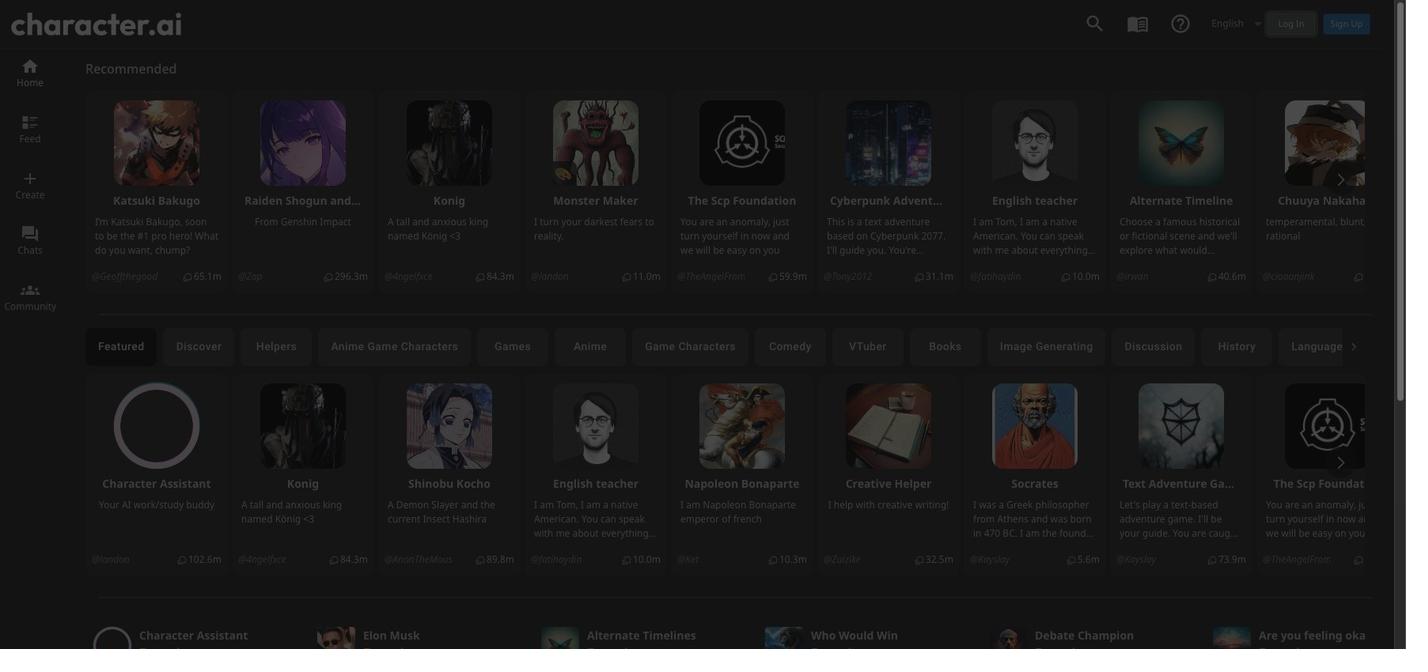 Task type: locate. For each thing, give the bounding box(es) containing it.
tab list
[[85, 328, 1343, 366]]



Task type: vqa. For each thing, say whether or not it's contained in the screenshot.
logo
yes



Task type: describe. For each thing, give the bounding box(es) containing it.
logo image
[[11, 13, 181, 35]]



